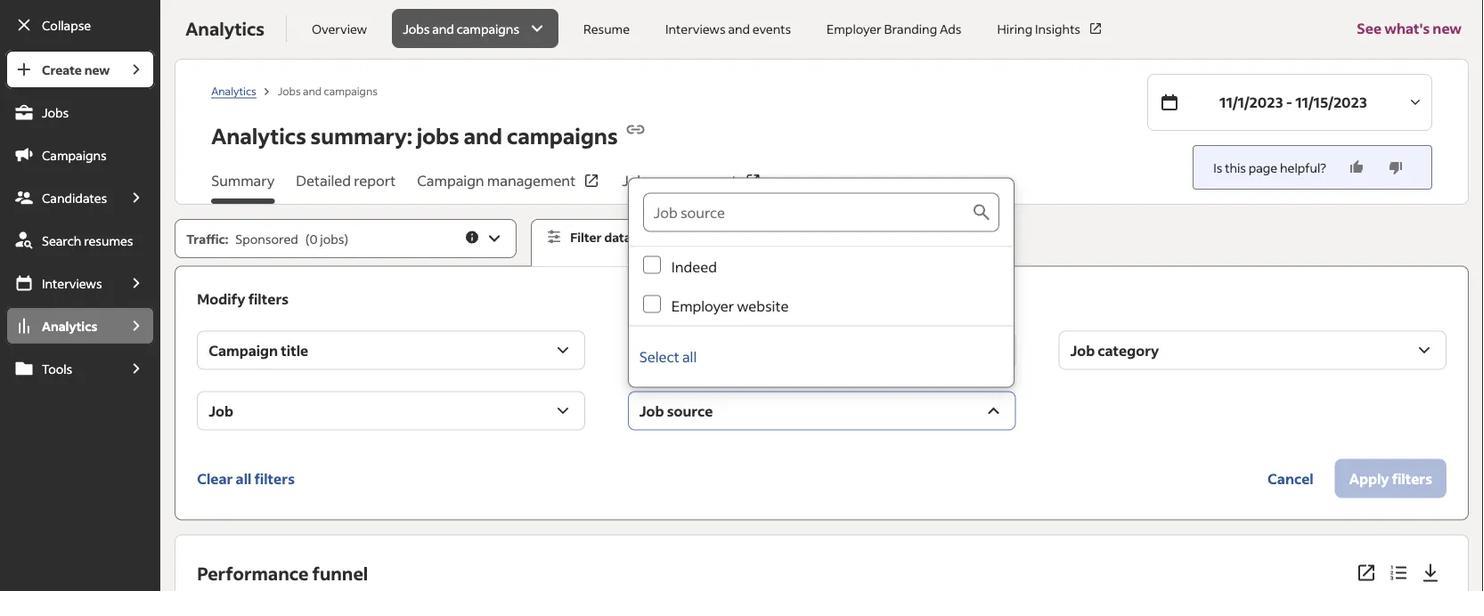 Task type: locate. For each thing, give the bounding box(es) containing it.
0 horizontal spatial employer
[[672, 297, 735, 315]]

is this page helpful?
[[1214, 160, 1327, 176]]

analytics
[[186, 17, 265, 40], [211, 84, 256, 97], [211, 122, 306, 150], [42, 318, 97, 334]]

job down show shareable url 'image'
[[622, 172, 646, 190]]

all for clear
[[236, 470, 252, 488]]

page
[[1249, 160, 1278, 176]]

interviews down search resumes link
[[42, 275, 102, 291]]

job category button
[[1059, 331, 1447, 370]]

employer
[[827, 20, 882, 37], [672, 297, 735, 315]]

1 vertical spatial jobs
[[320, 231, 344, 247]]

0 vertical spatial campaign
[[417, 172, 485, 190]]

management
[[487, 172, 576, 190], [649, 172, 737, 190]]

management up the filter
[[487, 172, 576, 190]]

candidates link
[[5, 178, 118, 217]]

employer left branding
[[827, 20, 882, 37]]

this filters data based on the type of traffic a job received, not the sponsored status of the job itself. some jobs may receive both sponsored and organic traffic. combined view shows all traffic. image
[[465, 229, 481, 246]]

0 horizontal spatial new
[[84, 61, 110, 78]]

jobs
[[403, 20, 430, 37], [278, 84, 301, 97], [42, 104, 69, 120]]

analytics link
[[211, 84, 256, 98], [5, 307, 118, 346]]

0 vertical spatial employer
[[827, 20, 882, 37]]

Job source field
[[643, 193, 971, 232]]

0 horizontal spatial campaign
[[209, 341, 278, 360]]

1 vertical spatial all
[[236, 470, 252, 488]]

performance
[[197, 562, 309, 585]]

0 horizontal spatial jobs
[[42, 104, 69, 120]]

insights
[[1036, 20, 1081, 37]]

2 horizontal spatial jobs
[[403, 20, 430, 37]]

helpful?
[[1281, 160, 1327, 176]]

campaign left "title"
[[209, 341, 278, 360]]

traffic: sponsored ( 0 jobs )
[[186, 231, 349, 247]]

and
[[432, 20, 454, 37], [728, 20, 750, 37], [303, 84, 322, 97], [464, 122, 503, 150]]

1 vertical spatial campaign
[[209, 341, 278, 360]]

resume
[[584, 20, 630, 37]]

employer inside employer website option
[[672, 297, 735, 315]]

0 horizontal spatial all
[[236, 470, 252, 488]]

hiring insights
[[998, 20, 1081, 37]]

1 vertical spatial employer
[[672, 297, 735, 315]]

job inside popup button
[[209, 402, 233, 420]]

0 horizontal spatial analytics link
[[5, 307, 118, 346]]

hiring
[[998, 20, 1033, 37]]

all right select
[[683, 348, 697, 366]]

clear
[[197, 470, 233, 488]]

2 vertical spatial jobs
[[42, 104, 69, 120]]

job management link
[[622, 170, 762, 204]]

0 vertical spatial jobs
[[403, 20, 430, 37]]

menu bar
[[0, 50, 161, 592]]

new
[[1433, 19, 1462, 37], [84, 61, 110, 78]]

0 vertical spatial analytics link
[[211, 84, 256, 98]]

job category
[[1071, 341, 1160, 360]]

)
[[344, 231, 349, 247]]

job left category
[[1071, 341, 1095, 360]]

select all
[[640, 348, 697, 366]]

jobs
[[417, 122, 460, 150], [320, 231, 344, 247]]

1 management from the left
[[487, 172, 576, 190]]

funnel
[[312, 562, 368, 585]]

0 horizontal spatial interviews
[[42, 275, 102, 291]]

jobs right the 0
[[320, 231, 344, 247]]

1 vertical spatial new
[[84, 61, 110, 78]]

jobs inside button
[[403, 20, 430, 37]]

search resumes link
[[5, 221, 155, 260]]

1 horizontal spatial new
[[1433, 19, 1462, 37]]

all
[[683, 348, 697, 366], [236, 470, 252, 488]]

filter data
[[571, 229, 632, 246]]

1 vertical spatial filters
[[255, 470, 295, 488]]

campaign for campaign management
[[417, 172, 485, 190]]

2 management from the left
[[649, 172, 737, 190]]

new right create
[[84, 61, 110, 78]]

candidates
[[42, 190, 107, 206]]

campaign
[[417, 172, 485, 190], [209, 341, 278, 360]]

branding
[[885, 20, 938, 37]]

employer down indeed
[[672, 297, 735, 315]]

job for job source
[[640, 402, 664, 420]]

menu bar containing create new
[[0, 50, 161, 592]]

new inside create new link
[[84, 61, 110, 78]]

1 horizontal spatial jobs and campaigns
[[403, 20, 520, 37]]

all inside 'job source' list box
[[683, 348, 697, 366]]

employer website option
[[629, 287, 1014, 326]]

filters
[[248, 290, 289, 308], [255, 470, 295, 488]]

management for campaign management
[[487, 172, 576, 190]]

events
[[753, 20, 791, 37]]

report
[[354, 172, 396, 190]]

-
[[1287, 93, 1293, 111]]

1 horizontal spatial interviews
[[666, 20, 726, 37]]

job left source
[[640, 402, 664, 420]]

employer for employer branding ads
[[827, 20, 882, 37]]

campaign inside popup button
[[209, 341, 278, 360]]

management for job management
[[649, 172, 737, 190]]

filters right modify
[[248, 290, 289, 308]]

see what's new
[[1358, 19, 1462, 37]]

jobs and campaigns inside 'jobs and campaigns' button
[[403, 20, 520, 37]]

traffic:
[[186, 231, 228, 247]]

interviews inside the 'interviews and events' link
[[666, 20, 726, 37]]

employer inside employer branding ads link
[[827, 20, 882, 37]]

campaigns
[[42, 147, 107, 163]]

0 vertical spatial all
[[683, 348, 697, 366]]

interviews inside "interviews" link
[[42, 275, 102, 291]]

campaign down analytics summary: jobs and campaigns
[[417, 172, 485, 190]]

0 horizontal spatial management
[[487, 172, 576, 190]]

export as csv image
[[1421, 563, 1442, 584]]

and inside button
[[432, 20, 454, 37]]

job source list box
[[629, 179, 1014, 387]]

overview
[[312, 20, 367, 37]]

new right the what's
[[1433, 19, 1462, 37]]

sponsored
[[236, 231, 298, 247]]

0 vertical spatial interviews
[[666, 20, 726, 37]]

tools
[[42, 361, 72, 377]]

1 horizontal spatial management
[[649, 172, 737, 190]]

1 vertical spatial interviews
[[42, 275, 102, 291]]

interviews and events link
[[655, 9, 802, 48]]

interviews left events
[[666, 20, 726, 37]]

clear all filters
[[197, 470, 295, 488]]

job inside dropdown button
[[640, 402, 664, 420]]

interviews for interviews and events
[[666, 20, 726, 37]]

1 horizontal spatial employer
[[827, 20, 882, 37]]

interviews
[[666, 20, 726, 37], [42, 275, 102, 291]]

show shareable url image
[[625, 119, 647, 140]]

filters right clear
[[255, 470, 295, 488]]

summary link
[[211, 170, 275, 204]]

campaigns link
[[5, 135, 155, 175]]

0 vertical spatial jobs and campaigns
[[403, 20, 520, 37]]

title
[[281, 341, 309, 360]]

0 vertical spatial filters
[[248, 290, 289, 308]]

0 vertical spatial campaigns
[[457, 20, 520, 37]]

0 vertical spatial jobs
[[417, 122, 460, 150]]

job
[[622, 172, 646, 190], [1071, 341, 1095, 360], [209, 402, 233, 420], [640, 402, 664, 420]]

see
[[1358, 19, 1382, 37]]

1 horizontal spatial campaign
[[417, 172, 485, 190]]

0 horizontal spatial jobs and campaigns
[[278, 84, 378, 97]]

all right clear
[[236, 470, 252, 488]]

jobs up "campaign management" at the top left
[[417, 122, 460, 150]]

1 vertical spatial jobs
[[278, 84, 301, 97]]

jobs and campaigns
[[403, 20, 520, 37], [278, 84, 378, 97]]

job inside 'dropdown button'
[[1071, 341, 1095, 360]]

employer for employer website
[[672, 297, 735, 315]]

campaign title
[[209, 341, 309, 360]]

overview link
[[301, 9, 378, 48]]

1 horizontal spatial all
[[683, 348, 697, 366]]

analytics summary: jobs and campaigns
[[211, 122, 618, 150]]

0 vertical spatial new
[[1433, 19, 1462, 37]]

filter data button
[[531, 219, 674, 267]]

hiring insights link
[[987, 9, 1115, 48]]

campaigns
[[457, 20, 520, 37], [324, 84, 378, 97], [507, 122, 618, 150]]

job up clear
[[209, 402, 233, 420]]

management up indeed
[[649, 172, 737, 190]]



Task type: describe. For each thing, give the bounding box(es) containing it.
all for select
[[683, 348, 697, 366]]

1 vertical spatial campaigns
[[324, 84, 378, 97]]

detailed report
[[296, 172, 396, 190]]

0
[[310, 231, 318, 247]]

analytics inside menu bar
[[42, 318, 97, 334]]

cancel
[[1268, 470, 1314, 488]]

jobs and campaigns button
[[392, 9, 559, 48]]

indeed
[[672, 258, 717, 276]]

category
[[1098, 341, 1160, 360]]

11/1/2023
[[1220, 93, 1284, 111]]

website
[[737, 297, 789, 315]]

this
[[1226, 160, 1247, 176]]

interviews and events
[[666, 20, 791, 37]]

see what's new button
[[1358, 0, 1462, 59]]

source
[[667, 402, 713, 420]]

this page is not helpful image
[[1388, 159, 1405, 176]]

jobs inside menu bar
[[42, 104, 69, 120]]

(
[[305, 231, 310, 247]]

modify
[[197, 290, 246, 308]]

collapse button
[[5, 5, 155, 45]]

employer branding ads
[[827, 20, 962, 37]]

resume link
[[573, 9, 641, 48]]

job management
[[622, 172, 737, 190]]

jobs link
[[5, 93, 155, 132]]

performance funnel
[[197, 562, 368, 585]]

2 vertical spatial campaigns
[[507, 122, 618, 150]]

select
[[640, 348, 680, 366]]

11/1/2023 - 11/15/2023
[[1220, 93, 1368, 111]]

filters inside clear all filters button
[[255, 470, 295, 488]]

modify filters
[[197, 290, 289, 308]]

1 horizontal spatial analytics link
[[211, 84, 256, 98]]

search resumes
[[42, 233, 133, 249]]

create new link
[[5, 50, 118, 89]]

1 horizontal spatial jobs
[[278, 84, 301, 97]]

what's
[[1385, 19, 1431, 37]]

view detailed report image
[[1356, 563, 1378, 584]]

data
[[605, 229, 632, 246]]

campaign management
[[417, 172, 576, 190]]

summary
[[211, 172, 275, 190]]

job for job
[[209, 402, 233, 420]]

create new
[[42, 61, 110, 78]]

campaign title button
[[197, 331, 585, 370]]

clear all filters button
[[197, 460, 295, 499]]

is
[[1214, 160, 1223, 176]]

employer website
[[672, 297, 789, 315]]

1 horizontal spatial jobs
[[417, 122, 460, 150]]

resumes
[[84, 233, 133, 249]]

ads
[[940, 20, 962, 37]]

employer branding ads link
[[816, 9, 973, 48]]

1 vertical spatial analytics link
[[5, 307, 118, 346]]

search
[[42, 233, 81, 249]]

new inside the see what's new button
[[1433, 19, 1462, 37]]

job for job category
[[1071, 341, 1095, 360]]

table view image
[[1389, 563, 1410, 584]]

job for job management
[[622, 172, 646, 190]]

1 vertical spatial jobs and campaigns
[[278, 84, 378, 97]]

detailed
[[296, 172, 351, 190]]

filter
[[571, 229, 602, 246]]

indeed option
[[629, 247, 1014, 287]]

create
[[42, 61, 82, 78]]

0 horizontal spatial jobs
[[320, 231, 344, 247]]

campaign management link
[[417, 170, 601, 204]]

job button
[[197, 392, 585, 431]]

summary:
[[311, 122, 413, 150]]

campaigns inside button
[[457, 20, 520, 37]]

campaign for campaign title
[[209, 341, 278, 360]]

collapse
[[42, 17, 91, 33]]

cancel button
[[1254, 460, 1329, 499]]

interviews link
[[5, 264, 118, 303]]

detailed report link
[[296, 170, 396, 204]]

select all button
[[640, 337, 697, 377]]

interviews for interviews
[[42, 275, 102, 291]]

job source
[[640, 402, 713, 420]]

tools link
[[5, 349, 118, 389]]

job source button
[[628, 392, 1016, 431]]

11/15/2023
[[1296, 93, 1368, 111]]

this page is helpful image
[[1348, 159, 1366, 176]]



Task type: vqa. For each thing, say whether or not it's contained in the screenshot.
Employer within the option
yes



